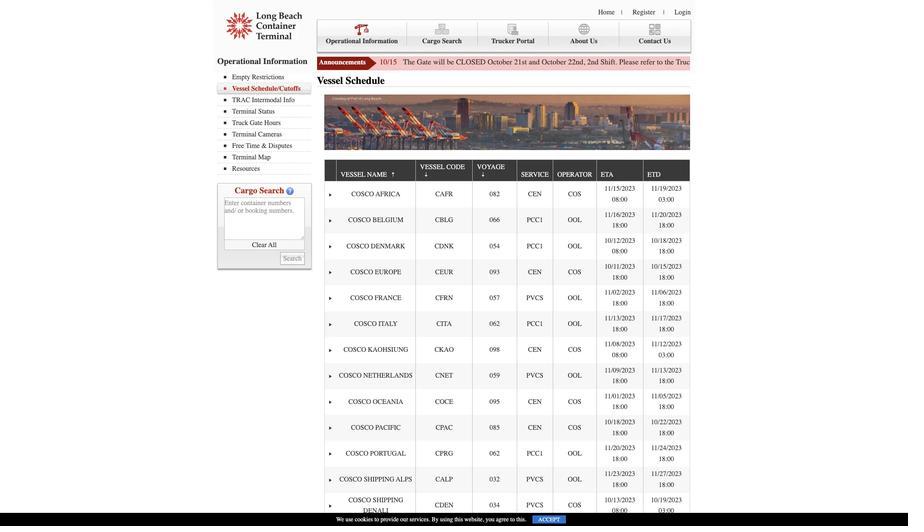 Task type: vqa. For each thing, say whether or not it's contained in the screenshot.


Task type: locate. For each thing, give the bounding box(es) containing it.
18:00 down 11/17/2023
[[659, 326, 674, 333]]

to down "denali" at the bottom left of page
[[374, 516, 379, 523]]

5 row from the top
[[325, 259, 690, 285]]

1 horizontal spatial vessel
[[420, 163, 445, 171]]

cosco down vessel name
[[351, 190, 374, 198]]

18:00 inside 11/01/2023 18:00
[[612, 403, 628, 411]]

cosco left denmark
[[347, 242, 369, 250]]

18:00 inside 10/22/2023 18:00
[[659, 429, 674, 437]]

pcc1 for 10/12/2023
[[527, 242, 543, 250]]

18:00 up 11/23/2023 at the bottom right of the page
[[612, 455, 628, 463]]

3 ool cell from the top
[[553, 285, 596, 311]]

ool cell for 11/09/2023
[[553, 363, 596, 389]]

pcc1 cell
[[517, 208, 553, 233], [517, 233, 553, 259], [517, 311, 553, 337], [517, 441, 553, 467]]

1 vertical spatial 062
[[490, 450, 500, 457]]

0 horizontal spatial us
[[590, 37, 597, 45]]

italy
[[378, 320, 398, 328]]

18:00 down 11/23/2023 at the bottom right of the page
[[612, 481, 628, 489]]

terminal up free
[[232, 131, 256, 138]]

0 vertical spatial hours
[[712, 57, 731, 67]]

2 ool cell from the top
[[553, 233, 596, 259]]

08:00 for 11/08/2023 08:00
[[612, 351, 628, 359]]

0 horizontal spatial vessel
[[341, 171, 365, 178]]

cosco inside 'cosco belgium' cell
[[348, 216, 371, 224]]

ool for 11/09/2023
[[568, 372, 582, 380]]

1 horizontal spatial 11/20/2023 18:00
[[651, 211, 682, 229]]

062 cell up 098
[[472, 311, 517, 337]]

10/11/2023 18:00 cell
[[596, 259, 643, 285]]

truck down trac
[[232, 119, 248, 127]]

cosco for cosco pacific
[[351, 424, 374, 431]]

0 horizontal spatial menu bar
[[217, 72, 315, 175]]

cos for 11/01/2023
[[568, 398, 581, 406]]

10/18/2023 18:00 cell down 11/01/2023 18:00
[[596, 415, 643, 441]]

1 horizontal spatial 10/18/2023
[[651, 237, 682, 244]]

11/20/2023 18:00 cell up 11/23/2023 at the bottom right of the page
[[596, 441, 643, 467]]

1 vertical spatial 11/20/2023 18:00
[[605, 444, 635, 463]]

1 horizontal spatial us
[[663, 37, 671, 45]]

1 horizontal spatial cargo search
[[422, 37, 462, 45]]

5 ool cell from the top
[[553, 363, 596, 389]]

2 cen cell from the top
[[517, 259, 553, 285]]

cosco inside the 'cosco pacific' cell
[[351, 424, 374, 431]]

cosco up "denali" at the bottom left of page
[[348, 496, 371, 504]]

pacific
[[375, 424, 401, 431]]

4 cos cell from the top
[[553, 389, 596, 415]]

cosco shipping denali
[[348, 496, 403, 515]]

shipping up "denali" at the bottom left of page
[[373, 496, 403, 504]]

1 vertical spatial menu bar
[[217, 72, 315, 175]]

information
[[363, 37, 398, 45], [263, 56, 307, 66]]

0 horizontal spatial the
[[665, 57, 674, 67]]

week.
[[855, 57, 873, 67]]

3 pvcs from the top
[[526, 476, 543, 483]]

3 cos cell from the top
[[553, 337, 596, 363]]

oceania
[[373, 398, 403, 406]]

11/13/2023
[[605, 315, 635, 322], [651, 367, 682, 374]]

0 vertical spatial 10/18/2023 18:00 cell
[[643, 233, 690, 259]]

11/13/2023 18:00
[[605, 315, 635, 333], [651, 367, 682, 385]]

7 cell from the left
[[643, 519, 690, 526]]

pcc1 cell for 11/20/2023
[[517, 441, 553, 467]]

cosco left oceania
[[348, 398, 371, 406]]

6 cell from the left
[[596, 519, 643, 526]]

1 horizontal spatial to
[[510, 516, 515, 523]]

cfrn
[[435, 294, 453, 302]]

row group containing 11/15/2023 08:00
[[325, 182, 690, 526]]

1 horizontal spatial october
[[542, 57, 566, 67]]

11/24/2023 18:00
[[651, 444, 682, 463]]

cargo search link
[[407, 22, 478, 46]]

0 horizontal spatial october
[[488, 57, 512, 67]]

10/18/2023 18:00 cell
[[643, 233, 690, 259], [596, 415, 643, 441]]

vessel left code
[[420, 163, 445, 171]]

18:00 down 11/01/2023
[[612, 403, 628, 411]]

cargo search down resources link
[[235, 186, 284, 195]]

shipping inside cosco shipping denali
[[373, 496, 403, 504]]

menu bar containing empty restrictions
[[217, 72, 315, 175]]

18:00 inside 11/23/2023 18:00
[[612, 481, 628, 489]]

11 row from the top
[[325, 415, 690, 441]]

vessel left name
[[341, 171, 365, 178]]

row containing 11/02/2023 18:00
[[325, 285, 690, 311]]

2 cen from the top
[[528, 268, 542, 276]]

website,
[[464, 516, 484, 523]]

1 vertical spatial truck
[[232, 119, 248, 127]]

october
[[488, 57, 512, 67], [542, 57, 566, 67]]

1 horizontal spatial 11/13/2023
[[651, 367, 682, 374]]

cosco for cosco shipping alps
[[339, 476, 362, 483]]

18:00 down the '10/11/2023'
[[612, 274, 628, 281]]

18:00 inside 10/15/2023 18:00
[[659, 274, 674, 281]]

cosco inside cosco shipping alps cell
[[339, 476, 362, 483]]

register link
[[633, 8, 655, 16]]

cosco pacific
[[351, 424, 401, 431]]

7 ool cell from the top
[[553, 467, 596, 493]]

18:00 for 11/09/2023 18:00 cell at the bottom of the page
[[612, 377, 628, 385]]

cen cell
[[517, 182, 553, 208], [517, 259, 553, 285], [517, 337, 553, 363], [517, 389, 553, 415], [517, 415, 553, 441]]

1 for from the left
[[763, 57, 772, 67]]

shift.
[[601, 57, 617, 67]]

0 vertical spatial terminal
[[232, 108, 256, 115]]

cosco inside cosco shipping denali
[[348, 496, 371, 504]]

cos cell
[[553, 182, 596, 208], [553, 259, 596, 285], [553, 337, 596, 363], [553, 389, 596, 415], [553, 415, 596, 441], [553, 493, 596, 519]]

0 horizontal spatial 11/13/2023 18:00
[[605, 315, 635, 333]]

vessel down the announcements
[[317, 75, 343, 86]]

11/13/2023 18:00 cell
[[596, 311, 643, 337], [643, 363, 690, 389]]

0 vertical spatial information
[[363, 37, 398, 45]]

pvcs cell
[[517, 285, 553, 311], [517, 363, 553, 389], [517, 467, 553, 493], [517, 493, 553, 519]]

08:00 inside 11/08/2023 08:00
[[612, 351, 628, 359]]

0 vertical spatial 11/13/2023 18:00 cell
[[596, 311, 643, 337]]

11/13/2023 18:00 up 11/05/2023 at right
[[651, 367, 682, 385]]

08:00 inside 10/12/2023 08:00
[[612, 248, 628, 255]]

cen right 085
[[528, 424, 542, 431]]

0 horizontal spatial truck
[[232, 119, 248, 127]]

13 row from the top
[[325, 467, 690, 493]]

this
[[454, 516, 463, 523]]

to left this.
[[510, 516, 515, 523]]

2 horizontal spatial to
[[657, 57, 663, 67]]

clear all button
[[224, 240, 305, 250]]

4 pvcs cell from the top
[[517, 493, 553, 519]]

18:00 down 11/05/2023 at right
[[659, 403, 674, 411]]

cblg
[[435, 216, 453, 224]]

0 vertical spatial 062
[[490, 320, 500, 328]]

1 terminal from the top
[[232, 108, 256, 115]]

10/12/2023
[[604, 237, 635, 244]]

18:00 for topmost the 10/18/2023 18:00 cell
[[659, 248, 674, 255]]

11/01/2023
[[605, 392, 635, 400]]

4 pvcs from the top
[[526, 502, 543, 509]]

0 vertical spatial cargo
[[422, 37, 440, 45]]

10/18/2023 for bottommost the 10/18/2023 18:00 cell
[[604, 418, 635, 426]]

18:00 down the 11/27/2023
[[659, 481, 674, 489]]

details
[[812, 57, 831, 67]]

to
[[657, 57, 663, 67], [374, 516, 379, 523], [510, 516, 515, 523]]

cen cell right 093
[[517, 259, 553, 285]]

cosco inside cosco france cell
[[350, 294, 373, 302]]

4 cen cell from the top
[[517, 389, 553, 415]]

6 ool cell from the top
[[553, 441, 596, 467]]

3 pcc1 from the top
[[527, 320, 543, 328]]

14 row from the top
[[325, 493, 690, 519]]

6 row from the top
[[325, 285, 690, 311]]

10/12/2023 08:00
[[604, 237, 635, 255]]

5 cell from the left
[[553, 519, 596, 526]]

row containing 11/01/2023 18:00
[[325, 389, 690, 415]]

cosco portugal cell
[[336, 441, 416, 467]]

6 cos from the top
[[568, 502, 581, 509]]

0 vertical spatial 03:00
[[659, 196, 674, 203]]

1 horizontal spatial the
[[844, 57, 854, 67]]

cosco italy cell
[[336, 311, 416, 337]]

18:00 for 11/23/2023 18:00 cell
[[612, 481, 628, 489]]

4 08:00 from the top
[[612, 507, 628, 515]]

cell
[[336, 519, 416, 526], [416, 519, 472, 526], [472, 519, 517, 526], [517, 519, 553, 526], [553, 519, 596, 526], [596, 519, 643, 526], [643, 519, 690, 526]]

cosco for cosco shipping denali
[[348, 496, 371, 504]]

1 pcc1 cell from the top
[[517, 208, 553, 233]]

ool cell
[[553, 208, 596, 233], [553, 233, 596, 259], [553, 285, 596, 311], [553, 311, 596, 337], [553, 363, 596, 389], [553, 441, 596, 467], [553, 467, 596, 493]]

18:00 inside 11/02/2023 18:00
[[612, 300, 628, 307]]

cen down service
[[528, 190, 542, 198]]

4 cen from the top
[[528, 398, 542, 406]]

us right the about
[[590, 37, 597, 45]]

1 vertical spatial 10/18/2023
[[604, 418, 635, 426]]

18:00 inside 11/06/2023 18:00
[[659, 300, 674, 307]]

1 vertical spatial information
[[263, 56, 307, 66]]

10/18/2023 18:00 cell up 10/15/2023
[[643, 233, 690, 259]]

1 vertical spatial 10/18/2023 18:00 cell
[[596, 415, 643, 441]]

cen cell right 095
[[517, 389, 553, 415]]

3 cen cell from the top
[[517, 337, 553, 363]]

3 08:00 from the top
[[612, 351, 628, 359]]

1 cos cell from the top
[[553, 182, 596, 208]]

cosco africa
[[351, 190, 400, 198]]

resources
[[232, 165, 260, 173]]

6 ool from the top
[[568, 450, 582, 457]]

pvcs cell right 059
[[517, 363, 553, 389]]

0 horizontal spatial hours
[[264, 119, 281, 127]]

2 vertical spatial 03:00
[[659, 507, 674, 515]]

0 vertical spatial truck
[[676, 57, 694, 67]]

0 horizontal spatial 11/20/2023 18:00
[[605, 444, 635, 463]]

pvcs for 059
[[526, 372, 543, 380]]

truck right the refer
[[676, 57, 694, 67]]

18:00 inside 11/16/2023 18:00
[[612, 222, 628, 229]]

hours left web
[[712, 57, 731, 67]]

0 vertical spatial search
[[442, 37, 462, 45]]

row
[[325, 160, 690, 182], [325, 182, 690, 208], [325, 208, 690, 233], [325, 233, 690, 259], [325, 259, 690, 285], [325, 285, 690, 311], [325, 311, 690, 337], [325, 337, 690, 363], [325, 363, 690, 389], [325, 389, 690, 415], [325, 415, 690, 441], [325, 441, 690, 467], [325, 467, 690, 493], [325, 493, 690, 519], [325, 519, 690, 526]]

1 062 cell from the top
[[472, 311, 517, 337]]

3 pcc1 cell from the top
[[517, 311, 553, 337]]

1 ool from the top
[[568, 216, 582, 224]]

cosco inside cosco portugal cell
[[346, 450, 368, 457]]

cosco left belgium
[[348, 216, 371, 224]]

2 october from the left
[[542, 57, 566, 67]]

us right contact
[[663, 37, 671, 45]]

3 row from the top
[[325, 208, 690, 233]]

4 pcc1 from the top
[[527, 450, 543, 457]]

11/13/2023 18:00 cell up 11/05/2023 at right
[[643, 363, 690, 389]]

row containing 11/23/2023 18:00
[[325, 467, 690, 493]]

08:00 down 10/13/2023
[[612, 507, 628, 515]]

4 ool from the top
[[568, 320, 582, 328]]

1 horizontal spatial 11/13/2023 18:00
[[651, 367, 682, 385]]

2 cos cell from the top
[[553, 259, 596, 285]]

pvcs right 032
[[526, 476, 543, 483]]

18:00 for the 10/11/2023 18:00 cell
[[612, 274, 628, 281]]

pcc1 cell for 11/16/2023
[[517, 208, 553, 233]]

7 ool from the top
[[568, 476, 582, 483]]

10/15
[[380, 57, 397, 67]]

cen cell down service
[[517, 182, 553, 208]]

cargo down resources
[[235, 186, 257, 195]]

3 cen from the top
[[528, 346, 542, 354]]

row containing 10/18/2023 18:00
[[325, 415, 690, 441]]

11/20/2023
[[651, 211, 682, 219], [605, 444, 635, 452]]

4 row from the top
[[325, 233, 690, 259]]

3 terminal from the top
[[232, 153, 256, 161]]

cosco for cosco france
[[350, 294, 373, 302]]

18:00 down 11/19/2023 03:00 cell on the right
[[659, 222, 674, 229]]

3 ool from the top
[[568, 294, 582, 302]]

row containing 11/08/2023 08:00
[[325, 337, 690, 363]]

085
[[490, 424, 500, 431]]

cen cell for 082
[[517, 182, 553, 208]]

9 row from the top
[[325, 363, 690, 389]]

0 horizontal spatial 10/18/2023
[[604, 418, 635, 426]]

1 row from the top
[[325, 160, 690, 182]]

03:00 down 11/19/2023
[[659, 196, 674, 203]]

| left login
[[663, 9, 664, 16]]

18:00 inside 11/27/2023 18:00
[[659, 481, 674, 489]]

cargo up will
[[422, 37, 440, 45]]

cosco pacific cell
[[336, 415, 416, 441]]

10 row from the top
[[325, 389, 690, 415]]

ool cell for 11/23/2023
[[553, 467, 596, 493]]

12 row from the top
[[325, 441, 690, 467]]

gate right the
[[417, 57, 431, 67]]

1 horizontal spatial operational information
[[326, 37, 398, 45]]

034 cell
[[472, 493, 517, 519]]

08:00 inside 10/13/2023 08:00
[[612, 507, 628, 515]]

cosco oceania cell
[[336, 389, 416, 415]]

information up restrictions
[[263, 56, 307, 66]]

18:00 for 11/16/2023 18:00 'cell'
[[612, 222, 628, 229]]

2 pvcs from the top
[[526, 372, 543, 380]]

vessel down empty
[[232, 85, 250, 92]]

18:00 inside 11/05/2023 18:00
[[659, 403, 674, 411]]

cosco denmark cell
[[336, 233, 416, 259]]

cosco europe
[[351, 268, 401, 276]]

11/05/2023 18:00 cell
[[643, 389, 690, 415]]

us
[[590, 37, 597, 45], [663, 37, 671, 45]]

08:00 down 10/12/2023
[[612, 248, 628, 255]]

2 08:00 from the top
[[612, 248, 628, 255]]

062 cell
[[472, 311, 517, 337], [472, 441, 517, 467]]

1 vertical spatial 10/18/2023 18:00
[[604, 418, 635, 437]]

cosco for cosco portugal
[[346, 450, 368, 457]]

11/16/2023 18:00 cell
[[596, 208, 643, 233]]

cosco for cosco italy
[[354, 320, 377, 328]]

2 the from the left
[[844, 57, 854, 67]]

2 vertical spatial terminal
[[232, 153, 256, 161]]

2 us from the left
[[663, 37, 671, 45]]

7 row from the top
[[325, 311, 690, 337]]

10/18/2023 18:00
[[651, 237, 682, 255], [604, 418, 635, 437]]

etd
[[647, 171, 661, 178]]

1 vertical spatial search
[[259, 186, 284, 195]]

03:00 down the 11/12/2023
[[659, 351, 674, 359]]

ool for 10/12/2023
[[568, 242, 582, 250]]

operational up the announcements
[[326, 37, 361, 45]]

alps
[[396, 476, 412, 483]]

cosco left the france
[[350, 294, 373, 302]]

1 pvcs from the top
[[526, 294, 543, 302]]

search
[[442, 37, 462, 45], [259, 186, 284, 195]]

8 row from the top
[[325, 337, 690, 363]]

operational
[[326, 37, 361, 45], [217, 56, 261, 66]]

2 ool from the top
[[568, 242, 582, 250]]

11/20/2023 18:00 cell
[[643, 208, 690, 233], [596, 441, 643, 467]]

2 cos from the top
[[568, 268, 581, 276]]

pvcs for 034
[[526, 502, 543, 509]]

18:00 inside 11/09/2023 18:00
[[612, 377, 628, 385]]

5 cen from the top
[[528, 424, 542, 431]]

cos cell for 11/01/2023
[[553, 389, 596, 415]]

2 pvcs cell from the top
[[517, 363, 553, 389]]

18:00 inside 10/11/2023 18:00
[[612, 274, 628, 281]]

10/13/2023 08:00
[[604, 496, 635, 515]]

the left 'week.'
[[844, 57, 854, 67]]

21st
[[514, 57, 527, 67]]

032
[[490, 476, 500, 483]]

1 03:00 from the top
[[659, 196, 674, 203]]

10/15 the gate will be closed october 21st and october 22nd, 2nd shift. please refer to the truck gate hours web page for further gate details for the week.
[[380, 57, 873, 67]]

5 cos from the top
[[568, 424, 581, 431]]

pvcs right 059
[[526, 372, 543, 380]]

menu bar
[[317, 20, 691, 52], [217, 72, 315, 175]]

for right page
[[763, 57, 772, 67]]

information up 10/15
[[363, 37, 398, 45]]

08:00 inside 11/15/2023 08:00
[[612, 196, 628, 203]]

coce cell
[[416, 389, 472, 415]]

11/20/2023 18:00 cell down '11/19/2023 03:00'
[[643, 208, 690, 233]]

1 vertical spatial operational
[[217, 56, 261, 66]]

0 vertical spatial 11/13/2023
[[605, 315, 635, 322]]

row containing 10/11/2023 18:00
[[325, 259, 690, 285]]

time
[[246, 142, 260, 150]]

0 vertical spatial menu bar
[[317, 20, 691, 52]]

082 cell
[[472, 182, 517, 208]]

cosco left portugal
[[346, 450, 368, 457]]

0 vertical spatial 10/18/2023
[[651, 237, 682, 244]]

11/24/2023
[[651, 444, 682, 452]]

ool for 11/20/2023
[[568, 450, 582, 457]]

4 pcc1 cell from the top
[[517, 441, 553, 467]]

10/18/2023
[[651, 237, 682, 244], [604, 418, 635, 426]]

pcc1
[[527, 216, 543, 224], [527, 242, 543, 250], [527, 320, 543, 328], [527, 450, 543, 457]]

cnet
[[435, 372, 453, 380]]

2 062 cell from the top
[[472, 441, 517, 467]]

0 horizontal spatial |
[[621, 9, 622, 16]]

18:00 inside "11/24/2023 18:00"
[[659, 455, 674, 463]]

18:00 for 11/01/2023 18:00 cell
[[612, 403, 628, 411]]

1 062 from the top
[[490, 320, 500, 328]]

cen cell for 085
[[517, 415, 553, 441]]

0 vertical spatial 10/18/2023 18:00
[[651, 237, 682, 255]]

trac
[[232, 96, 250, 104]]

cosco inside cosco europe cell
[[351, 268, 373, 276]]

10/22/2023 18:00 cell
[[643, 415, 690, 441]]

18:00 down 10/22/2023
[[659, 429, 674, 437]]

operational information up empty restrictions "link"
[[217, 56, 307, 66]]

ool cell for 11/13/2023
[[553, 311, 596, 337]]

2 03:00 from the top
[[659, 351, 674, 359]]

10/18/2023 18:00 up 10/15/2023
[[651, 237, 682, 255]]

2 pcc1 cell from the top
[[517, 233, 553, 259]]

18:00 down 11/01/2023 18:00 cell
[[612, 429, 628, 437]]

1 horizontal spatial for
[[833, 57, 842, 67]]

cookies
[[355, 516, 373, 523]]

5 cos cell from the top
[[553, 415, 596, 441]]

11/13/2023 down "11/12/2023 03:00" cell
[[651, 367, 682, 374]]

1 horizontal spatial operational
[[326, 37, 361, 45]]

11/16/2023 18:00
[[605, 211, 635, 229]]

10/18/2023 up 10/15/2023
[[651, 237, 682, 244]]

row group
[[325, 182, 690, 526]]

vessel
[[420, 163, 445, 171], [341, 171, 365, 178]]

cosco belgium
[[348, 216, 403, 224]]

1 08:00 from the top
[[612, 196, 628, 203]]

vessel inside empty restrictions vessel schedule/cutoffs trac intermodal info terminal status truck gate hours terminal cameras free time & disputes terminal map resources
[[232, 85, 250, 92]]

pvcs cell right 032
[[517, 467, 553, 493]]

operational up empty
[[217, 56, 261, 66]]

ool cell for 11/16/2023
[[553, 208, 596, 233]]

1 vertical spatial operational information
[[217, 56, 307, 66]]

france
[[375, 294, 401, 302]]

operator
[[557, 171, 592, 178]]

1 vertical spatial 11/20/2023
[[605, 444, 635, 452]]

0 vertical spatial shipping
[[364, 476, 394, 483]]

11/17/2023 18:00 cell
[[643, 311, 690, 337]]

059 cell
[[472, 363, 517, 389]]

5 cen cell from the top
[[517, 415, 553, 441]]

1 horizontal spatial menu bar
[[317, 20, 691, 52]]

agree
[[496, 516, 509, 523]]

cen cell for 093
[[517, 259, 553, 285]]

03:00 for 11/19/2023 03:00
[[659, 196, 674, 203]]

03:00 for 10/19/2023 03:00
[[659, 507, 674, 515]]

1 vertical spatial terminal
[[232, 131, 256, 138]]

18:00 for 10/15/2023 18:00 cell in the right of the page
[[659, 274, 674, 281]]

11/20/2023 18:00 up 11/23/2023 at the bottom right of the page
[[605, 444, 635, 463]]

cosco
[[351, 190, 374, 198], [348, 216, 371, 224], [347, 242, 369, 250], [351, 268, 373, 276], [350, 294, 373, 302], [354, 320, 377, 328], [344, 346, 366, 354], [339, 372, 362, 380], [348, 398, 371, 406], [351, 424, 374, 431], [346, 450, 368, 457], [339, 476, 362, 483], [348, 496, 371, 504]]

0 vertical spatial 11/20/2023 18:00
[[651, 211, 682, 229]]

08:00 down the 11/08/2023
[[612, 351, 628, 359]]

to right the refer
[[657, 57, 663, 67]]

row containing 11/15/2023 08:00
[[325, 182, 690, 208]]

ceur cell
[[416, 259, 472, 285]]

october left 21st
[[488, 57, 512, 67]]

1 vertical spatial shipping
[[373, 496, 403, 504]]

for right the details
[[833, 57, 842, 67]]

cosco inside cosco oceania "cell"
[[348, 398, 371, 406]]

cosco left pacific
[[351, 424, 374, 431]]

cos for 10/11/2023
[[568, 268, 581, 276]]

1 vertical spatial 03:00
[[659, 351, 674, 359]]

cden
[[435, 502, 453, 509]]

cosco kaohsiung cell
[[336, 337, 416, 363]]

pvcs cell right 057
[[517, 285, 553, 311]]

3 cell from the left
[[472, 519, 517, 526]]

1 vertical spatial hours
[[264, 119, 281, 127]]

10/13/2023 08:00 cell
[[596, 493, 643, 519]]

shipping inside cell
[[364, 476, 394, 483]]

062 cell up 032
[[472, 441, 517, 467]]

03:00 inside 10/19/2023 03:00
[[659, 507, 674, 515]]

| right the home
[[621, 9, 622, 16]]

row containing cosco shipping denali
[[325, 493, 690, 519]]

2 horizontal spatial gate
[[696, 57, 710, 67]]

cosco france cell
[[336, 285, 416, 311]]

cosco left europe
[[351, 268, 373, 276]]

vessel code
[[420, 163, 465, 171]]

cosco down 'cosco italy' cell
[[344, 346, 366, 354]]

3 cos from the top
[[568, 346, 581, 354]]

1 horizontal spatial 10/18/2023 18:00
[[651, 237, 682, 255]]

1 horizontal spatial cargo
[[422, 37, 440, 45]]

truck
[[676, 57, 694, 67], [232, 119, 248, 127]]

0 vertical spatial 062 cell
[[472, 311, 517, 337]]

5 ool from the top
[[568, 372, 582, 380]]

the
[[665, 57, 674, 67], [844, 57, 854, 67]]

11/20/2023 up 11/23/2023 at the bottom right of the page
[[605, 444, 635, 452]]

1 us from the left
[[590, 37, 597, 45]]

2 pcc1 from the top
[[527, 242, 543, 250]]

10/19/2023 03:00 cell
[[643, 493, 690, 519]]

cosco inside cosco denmark cell
[[347, 242, 369, 250]]

1 vertical spatial 062 cell
[[472, 441, 517, 467]]

1 cen from the top
[[528, 190, 542, 198]]

terminal up resources
[[232, 153, 256, 161]]

11/02/2023
[[605, 289, 635, 296]]

062 cell for cprg
[[472, 441, 517, 467]]

0 horizontal spatial 10/18/2023 18:00
[[604, 418, 635, 437]]

18:00 down 11/24/2023
[[659, 455, 674, 463]]

062
[[490, 320, 500, 328], [490, 450, 500, 457]]

4 cos from the top
[[568, 398, 581, 406]]

11/19/2023 03:00 cell
[[643, 182, 690, 208]]

082
[[490, 190, 500, 198]]

08:00 for 10/13/2023 08:00
[[612, 507, 628, 515]]

cen right 098
[[528, 346, 542, 354]]

cen cell right 098
[[517, 337, 553, 363]]

tree grid
[[325, 160, 690, 526]]

18:00 for 11/02/2023 18:00 cell
[[612, 300, 628, 307]]

pvcs up this.
[[526, 502, 543, 509]]

pvcs for 032
[[526, 476, 543, 483]]

03:00 inside '11/19/2023 03:00'
[[659, 196, 674, 203]]

18:00 down "11/02/2023"
[[612, 300, 628, 307]]

1 ool cell from the top
[[553, 208, 596, 233]]

contact
[[639, 37, 662, 45]]

cosco inside cosco africa cell
[[351, 190, 374, 198]]

cosco for cosco denmark
[[347, 242, 369, 250]]

0 vertical spatial operational information
[[326, 37, 398, 45]]

11/06/2023 18:00 cell
[[643, 285, 690, 311]]

0 horizontal spatial cargo search
[[235, 186, 284, 195]]

062 down 057 cell
[[490, 320, 500, 328]]

vessel code link
[[420, 160, 465, 181]]

cosco down cosco portugal cell
[[339, 476, 362, 483]]

1 pvcs cell from the top
[[517, 285, 553, 311]]

1 cen cell from the top
[[517, 182, 553, 208]]

1 vertical spatial 11/13/2023 18:00
[[651, 367, 682, 385]]

0 horizontal spatial information
[[263, 56, 307, 66]]

cargo search
[[422, 37, 462, 45], [235, 186, 284, 195]]

ool cell for 11/02/2023
[[553, 285, 596, 311]]

2 062 from the top
[[490, 450, 500, 457]]

10/18/2023 18:00 down 11/01/2023 18:00 cell
[[604, 418, 635, 437]]

terminal down trac
[[232, 108, 256, 115]]

gate inside empty restrictions vessel schedule/cutoffs trac intermodal info terminal status truck gate hours terminal cameras free time & disputes terminal map resources
[[250, 119, 263, 127]]

1 pcc1 from the top
[[527, 216, 543, 224]]

cen cell for 095
[[517, 389, 553, 415]]

operational information up the announcements
[[326, 37, 398, 45]]

accept
[[538, 516, 560, 523]]

vessel for vessel name
[[341, 171, 365, 178]]

11/13/2023 18:00 cell up the 11/08/2023
[[596, 311, 643, 337]]

trucker portal
[[491, 37, 535, 45]]

cosco shipping alps cell
[[336, 467, 416, 493]]

using
[[440, 516, 453, 523]]

cosco europe cell
[[336, 259, 416, 285]]

portal
[[516, 37, 535, 45]]

ckao
[[435, 346, 454, 354]]

cargo search up will
[[422, 37, 462, 45]]

0 vertical spatial cargo search
[[422, 37, 462, 45]]

None submit
[[280, 252, 305, 265]]

row containing 11/20/2023 18:00
[[325, 441, 690, 467]]

cos cell for 11/08/2023
[[553, 337, 596, 363]]

0 horizontal spatial gate
[[250, 119, 263, 127]]

18:00 inside 11/17/2023 18:00
[[659, 326, 674, 333]]

ool for 11/02/2023
[[568, 294, 582, 302]]

4 ool cell from the top
[[553, 311, 596, 337]]

03:00 inside 11/12/2023 03:00
[[659, 351, 674, 359]]

cosco inside 'cosco italy' cell
[[354, 320, 377, 328]]

1 horizontal spatial vessel
[[317, 75, 343, 86]]

cos for 10/13/2023
[[568, 502, 581, 509]]

057
[[490, 294, 500, 302]]

1 cos from the top
[[568, 190, 581, 198]]

cosco inside cosco netherlands "cell"
[[339, 372, 362, 380]]

empty restrictions vessel schedule/cutoffs trac intermodal info terminal status truck gate hours terminal cameras free time & disputes terminal map resources
[[232, 73, 301, 173]]

1 horizontal spatial truck
[[676, 57, 694, 67]]

calp
[[436, 476, 453, 483]]

pvcs cell right agree
[[517, 493, 553, 519]]

ckao cell
[[416, 337, 472, 363]]

3 03:00 from the top
[[659, 507, 674, 515]]

search up 'be'
[[442, 37, 462, 45]]

0 horizontal spatial 11/20/2023
[[605, 444, 635, 452]]

1 horizontal spatial gate
[[417, 57, 431, 67]]

cosco inside cosco kaohsiung cell
[[344, 346, 366, 354]]

6 cos cell from the top
[[553, 493, 596, 519]]

18:00 down 10/15/2023
[[659, 274, 674, 281]]

0 horizontal spatial vessel
[[232, 85, 250, 92]]

1 horizontal spatial 11/20/2023
[[651, 211, 682, 219]]

cen right 093
[[528, 268, 542, 276]]

0 vertical spatial 11/20/2023 18:00 cell
[[643, 208, 690, 233]]

08:00 for 11/15/2023 08:00
[[612, 196, 628, 203]]

095 cell
[[472, 389, 517, 415]]

voyage
[[477, 163, 505, 171]]

1 horizontal spatial search
[[442, 37, 462, 45]]

18:00 down 11/16/2023
[[612, 222, 628, 229]]

0 horizontal spatial operational
[[217, 56, 261, 66]]

11/06/2023
[[651, 289, 682, 296]]

pvcs cell for 034
[[517, 493, 553, 519]]

cos cell for 10/11/2023
[[553, 259, 596, 285]]

0 horizontal spatial for
[[763, 57, 772, 67]]

11/13/2023 down 11/02/2023 18:00 cell
[[605, 315, 635, 322]]

us for contact us
[[663, 37, 671, 45]]

1 vertical spatial cargo
[[235, 186, 257, 195]]

0 horizontal spatial operational information
[[217, 56, 307, 66]]

062 for cprg
[[490, 450, 500, 457]]

3 pvcs cell from the top
[[517, 467, 553, 493]]

terminal
[[232, 108, 256, 115], [232, 131, 256, 138], [232, 153, 256, 161]]

row containing 11/16/2023 18:00
[[325, 208, 690, 233]]

cdnk cell
[[416, 233, 472, 259]]

2 row from the top
[[325, 182, 690, 208]]

shipping
[[364, 476, 394, 483], [373, 496, 403, 504]]

03:00 down 10/19/2023
[[659, 507, 674, 515]]

cen right 095
[[528, 398, 542, 406]]

1 horizontal spatial |
[[663, 9, 664, 16]]

cosco for cosco belgium
[[348, 216, 371, 224]]

18:00 down 11/06/2023 on the bottom right of page
[[659, 300, 674, 307]]



Task type: describe. For each thing, give the bounding box(es) containing it.
terminal cameras link
[[224, 131, 311, 138]]

032 cell
[[472, 467, 517, 493]]

11/20/2023 18:00 for topmost 11/20/2023 18:00 cell
[[651, 211, 682, 229]]

11/05/2023 18:00
[[651, 392, 682, 411]]

1 vertical spatial cargo search
[[235, 186, 284, 195]]

11/08/2023 08:00
[[605, 341, 635, 359]]

cosco for cosco africa
[[351, 190, 374, 198]]

vessel name
[[341, 171, 387, 178]]

cameras
[[258, 131, 282, 138]]

cdnk
[[435, 242, 454, 250]]

11/12/2023 03:00
[[651, 341, 682, 359]]

pvcs cell for 057
[[517, 285, 553, 311]]

cosco africa cell
[[336, 182, 416, 208]]

shipping for alps
[[364, 476, 394, 483]]

you
[[486, 516, 494, 523]]

18:00 up 11/05/2023 at right
[[659, 377, 674, 385]]

11/12/2023 03:00 cell
[[643, 337, 690, 363]]

row containing 11/09/2023 18:00
[[325, 363, 690, 389]]

refer
[[641, 57, 655, 67]]

cen for 082
[[528, 190, 542, 198]]

will
[[433, 57, 445, 67]]

11/08/2023 08:00 cell
[[596, 337, 643, 363]]

08:00 for 10/12/2023 08:00
[[612, 248, 628, 255]]

info
[[283, 96, 295, 104]]

062 for cita
[[490, 320, 500, 328]]

10/18/2023 for topmost the 10/18/2023 18:00 cell
[[651, 237, 682, 244]]

services.
[[410, 516, 430, 523]]

pcc1 for 11/20/2023
[[527, 450, 543, 457]]

cen for 093
[[528, 268, 542, 276]]

ceur
[[435, 268, 453, 276]]

home
[[598, 8, 615, 16]]

10/15/2023 18:00 cell
[[643, 259, 690, 285]]

truck inside empty restrictions vessel schedule/cutoffs trac intermodal info terminal status truck gate hours terminal cameras free time & disputes terminal map resources
[[232, 119, 248, 127]]

cosco belgium cell
[[336, 208, 416, 233]]

please
[[619, 57, 639, 67]]

about us link
[[549, 22, 619, 46]]

free time & disputes link
[[224, 142, 311, 150]]

cnet cell
[[416, 363, 472, 389]]

menu bar containing operational information
[[317, 20, 691, 52]]

11/27/2023 18:00 cell
[[643, 467, 690, 493]]

cos cell for 10/13/2023
[[553, 493, 596, 519]]

row containing vessel code
[[325, 160, 690, 182]]

schedule
[[346, 75, 385, 86]]

closed
[[456, 57, 486, 67]]

034
[[490, 502, 500, 509]]

03:00 for 11/12/2023 03:00
[[659, 351, 674, 359]]

ool cell for 11/20/2023
[[553, 441, 596, 467]]

22nd,
[[568, 57, 585, 67]]

0 vertical spatial 11/20/2023
[[651, 211, 682, 219]]

cblg cell
[[416, 208, 472, 233]]

18:00 up the 11/08/2023
[[612, 326, 628, 333]]

name
[[367, 171, 387, 178]]

ool for 11/13/2023
[[568, 320, 582, 328]]

1 vertical spatial 11/13/2023
[[651, 367, 682, 374]]

11/27/2023
[[651, 470, 682, 478]]

cosco denmark
[[347, 242, 405, 250]]

15 row from the top
[[325, 519, 690, 526]]

11/15/2023 08:00
[[605, 185, 635, 203]]

0 horizontal spatial cargo
[[235, 186, 257, 195]]

vessel name link
[[341, 167, 401, 181]]

Enter container numbers and/ or booking numbers.  text field
[[224, 198, 305, 240]]

use
[[345, 516, 353, 523]]

0 horizontal spatial search
[[259, 186, 284, 195]]

cosco netherlands cell
[[336, 363, 416, 389]]

status
[[258, 108, 275, 115]]

denali
[[363, 507, 388, 515]]

18:00 for 11/24/2023 18:00 cell
[[659, 455, 674, 463]]

11/23/2023
[[605, 470, 635, 478]]

11/15/2023 08:00 cell
[[596, 182, 643, 208]]

18:00 for '11/17/2023 18:00' cell
[[659, 326, 674, 333]]

pcc1 for 11/16/2023
[[527, 216, 543, 224]]

cosco netherlands
[[339, 372, 413, 380]]

093 cell
[[472, 259, 517, 285]]

1 horizontal spatial information
[[363, 37, 398, 45]]

cosco for cosco netherlands
[[339, 372, 362, 380]]

1 | from the left
[[621, 9, 622, 16]]

085 cell
[[472, 415, 517, 441]]

we
[[336, 516, 344, 523]]

eta link
[[601, 167, 618, 181]]

11/09/2023 18:00
[[605, 367, 635, 385]]

057 cell
[[472, 285, 517, 311]]

11/05/2023
[[651, 392, 682, 400]]

098
[[490, 346, 500, 354]]

cen for 085
[[528, 424, 542, 431]]

pcc1 cell for 11/13/2023
[[517, 311, 553, 337]]

cen for 095
[[528, 398, 542, 406]]

0 horizontal spatial 11/13/2023
[[605, 315, 635, 322]]

11/23/2023 18:00 cell
[[596, 467, 643, 493]]

cita
[[437, 320, 452, 328]]

map
[[258, 153, 271, 161]]

11/16/2023
[[605, 211, 635, 219]]

10/13/2023
[[604, 496, 635, 504]]

be
[[447, 57, 454, 67]]

cosco for cosco europe
[[351, 268, 373, 276]]

cden cell
[[416, 493, 472, 519]]

cosco shipping denali cell
[[336, 493, 416, 519]]

1 horizontal spatial hours
[[712, 57, 731, 67]]

trucker
[[491, 37, 515, 45]]

row containing 10/12/2023 08:00
[[325, 233, 690, 259]]

10/22/2023
[[651, 418, 682, 426]]

belgium
[[373, 216, 403, 224]]

cos cell for 11/15/2023
[[553, 182, 596, 208]]

search inside menu bar
[[442, 37, 462, 45]]

schedule/cutoffs
[[251, 85, 301, 92]]

11/15/2023
[[605, 185, 635, 193]]

cos for 10/18/2023
[[568, 424, 581, 431]]

accept button
[[532, 515, 566, 524]]

contact us link
[[619, 22, 690, 46]]

kaohsiung
[[368, 346, 408, 354]]

062 cell for cita
[[472, 311, 517, 337]]

intermodal
[[252, 96, 282, 104]]

1 vertical spatial 11/20/2023 18:00 cell
[[596, 441, 643, 467]]

trac intermodal info link
[[224, 96, 311, 104]]

11/02/2023 18:00 cell
[[596, 285, 643, 311]]

11/01/2023 18:00 cell
[[596, 389, 643, 415]]

cosco for cosco kaohsiung
[[344, 346, 366, 354]]

cosco portugal
[[346, 450, 406, 457]]

18:00 for 11/27/2023 18:00 cell
[[659, 481, 674, 489]]

059
[[490, 372, 500, 380]]

trucker portal link
[[478, 22, 549, 46]]

11/02/2023 18:00
[[605, 289, 635, 307]]

code
[[446, 163, 465, 171]]

vessel for vessel code
[[420, 163, 445, 171]]

1 the from the left
[[665, 57, 674, 67]]

ool cell for 10/12/2023
[[553, 233, 596, 259]]

cos for 11/15/2023
[[568, 190, 581, 198]]

11/09/2023 18:00 cell
[[596, 363, 643, 389]]

cen cell for 098
[[517, 337, 553, 363]]

register
[[633, 8, 655, 16]]

11/27/2023 18:00
[[651, 470, 682, 489]]

098 cell
[[472, 337, 517, 363]]

18:00 for "10/22/2023 18:00" cell
[[659, 429, 674, 437]]

hours inside empty restrictions vessel schedule/cutoffs trac intermodal info terminal status truck gate hours terminal cameras free time & disputes terminal map resources
[[264, 119, 281, 127]]

voyage link
[[477, 160, 505, 181]]

login
[[675, 8, 691, 16]]

ool for 11/16/2023
[[568, 216, 582, 224]]

10/12/2023 08:00 cell
[[596, 233, 643, 259]]

11/20/2023 18:00 for the bottommost 11/20/2023 18:00 cell
[[605, 444, 635, 463]]

coce
[[435, 398, 453, 406]]

cprg cell
[[416, 441, 472, 467]]

18:00 for bottommost the 10/18/2023 18:00 cell
[[612, 429, 628, 437]]

terminal status link
[[224, 108, 311, 115]]

4 cell from the left
[[517, 519, 553, 526]]

cosco for cosco oceania
[[348, 398, 371, 406]]

gate
[[797, 57, 810, 67]]

tree grid containing vessel code
[[325, 160, 690, 526]]

1 october from the left
[[488, 57, 512, 67]]

pcc1 cell for 10/12/2023
[[517, 233, 553, 259]]

vessel schedule/cutoffs link
[[224, 85, 311, 92]]

clear
[[252, 241, 267, 249]]

pvcs for 057
[[526, 294, 543, 302]]

10/19/2023 03:00
[[651, 496, 682, 515]]

vessel schedule
[[317, 75, 385, 86]]

page
[[747, 57, 762, 67]]

093
[[490, 268, 500, 276]]

18:00 for 11/06/2023 18:00 cell
[[659, 300, 674, 307]]

login link
[[675, 8, 691, 16]]

cen for 098
[[528, 346, 542, 354]]

054 cell
[[472, 233, 517, 259]]

10/22/2023 18:00
[[651, 418, 682, 437]]

1 vertical spatial 11/13/2023 18:00 cell
[[643, 363, 690, 389]]

cfrn cell
[[416, 285, 472, 311]]

0 horizontal spatial to
[[374, 516, 379, 523]]

18:00 for 11/05/2023 18:00 cell
[[659, 403, 674, 411]]

by
[[432, 516, 439, 523]]

11/24/2023 18:00 cell
[[643, 441, 690, 467]]

cos for 11/08/2023
[[568, 346, 581, 354]]

cafr cell
[[416, 182, 472, 208]]

0 vertical spatial operational
[[326, 37, 361, 45]]

2 | from the left
[[663, 9, 664, 16]]

pvcs cell for 032
[[517, 467, 553, 493]]

row containing 11/13/2023 18:00
[[325, 311, 690, 337]]

10/11/2023 18:00
[[605, 263, 635, 281]]

2 cell from the left
[[416, 519, 472, 526]]

calp cell
[[416, 467, 472, 493]]

us for about us
[[590, 37, 597, 45]]

0 vertical spatial 11/13/2023 18:00
[[605, 315, 635, 333]]

cosco shipping alps
[[339, 476, 412, 483]]

cita cell
[[416, 311, 472, 337]]

11/19/2023 03:00
[[651, 185, 682, 203]]

cpac cell
[[416, 415, 472, 441]]

web
[[733, 57, 745, 67]]

service link
[[521, 167, 553, 181]]

2 terminal from the top
[[232, 131, 256, 138]]

ool for 11/23/2023
[[568, 476, 582, 483]]

pvcs cell for 059
[[517, 363, 553, 389]]

2 for from the left
[[833, 57, 842, 67]]

pcc1 for 11/13/2023
[[527, 320, 543, 328]]

our
[[400, 516, 408, 523]]

provide
[[381, 516, 399, 523]]

cos cell for 10/18/2023
[[553, 415, 596, 441]]

066 cell
[[472, 208, 517, 233]]

shipping for denali
[[373, 496, 403, 504]]

10/11/2023
[[605, 263, 635, 270]]

1 cell from the left
[[336, 519, 416, 526]]

11/08/2023
[[605, 341, 635, 348]]

etd link
[[647, 167, 665, 181]]



